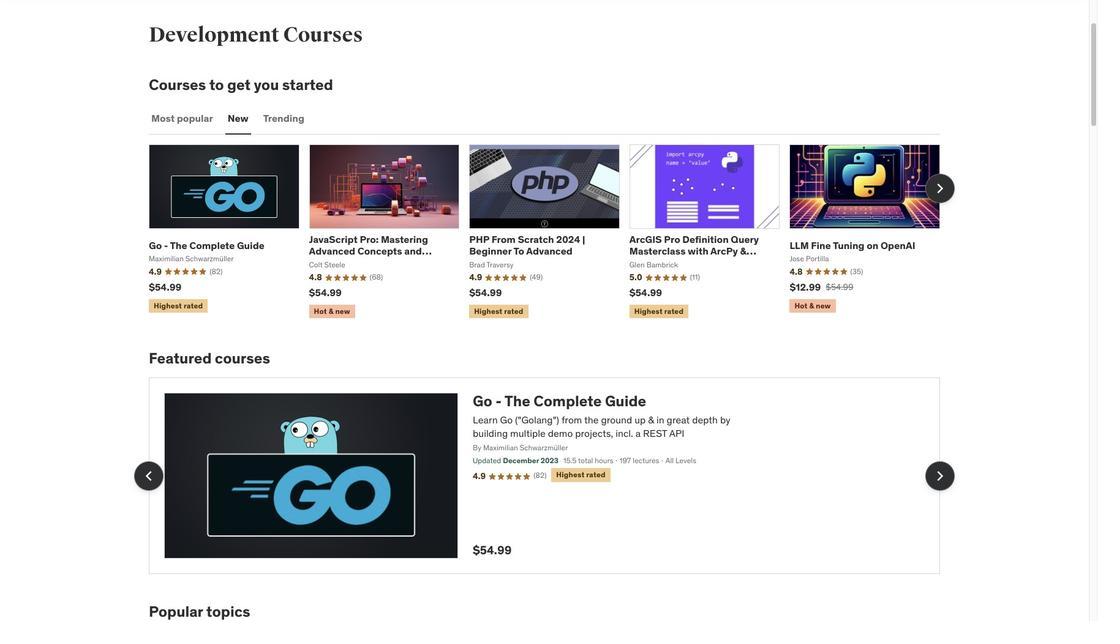 Task type: describe. For each thing, give the bounding box(es) containing it.
carousel element containing go - the complete guide
[[134, 378, 955, 575]]

most popular button
[[149, 104, 215, 134]]

get
[[227, 75, 251, 94]]

most popular
[[151, 112, 213, 125]]

go for go - the complete guide
[[149, 239, 162, 252]]

query
[[731, 233, 759, 246]]

- for go - the complete guide
[[164, 239, 168, 252]]

to
[[209, 75, 224, 94]]

carousel element containing javascript pro: mastering advanced concepts and techniques
[[149, 145, 955, 321]]

updated december 2023
[[473, 456, 559, 465]]

2 vertical spatial go
[[500, 414, 513, 426]]

multiple
[[510, 428, 546, 440]]

|
[[582, 233, 585, 246]]

php from scratch 2024 | beginner to advanced
[[469, 233, 585, 257]]

197
[[620, 456, 631, 465]]

1 horizontal spatial courses
[[283, 22, 363, 48]]

llm
[[790, 239, 809, 252]]

all
[[666, 456, 674, 465]]

by
[[473, 443, 481, 453]]

go for go - the complete guide learn go ("golang") from the ground up & in great depth by building multiple demo projects, incl. a rest api by maximilian schwarzmüller
[[473, 392, 492, 411]]

& inside "go - the complete guide learn go ("golang") from the ground up & in great depth by building multiple demo projects, incl. a rest api by maximilian schwarzmüller"
[[648, 414, 654, 426]]

from
[[562, 414, 582, 426]]

("golang")
[[515, 414, 559, 426]]

lectures
[[633, 456, 659, 465]]

rest
[[643, 428, 667, 440]]

next image
[[930, 467, 950, 486]]

trending button
[[261, 104, 307, 134]]

all levels
[[666, 456, 696, 465]]

ground
[[601, 414, 632, 426]]

schwarzmüller
[[520, 443, 568, 453]]

15.5
[[563, 456, 577, 465]]

complete for go - the complete guide
[[189, 239, 235, 252]]

masterclass
[[630, 245, 686, 257]]

courses
[[215, 349, 270, 368]]

definition
[[683, 233, 729, 246]]

2023
[[541, 456, 559, 465]]

up
[[635, 414, 646, 426]]

development courses
[[149, 22, 363, 48]]

php from scratch 2024 | beginner to advanced link
[[469, 233, 585, 257]]

total
[[578, 456, 593, 465]]

hours
[[595, 456, 613, 465]]

you
[[254, 75, 279, 94]]

new
[[228, 112, 248, 125]]

197 lectures
[[620, 456, 659, 465]]

guide for go - the complete guide
[[237, 239, 265, 252]]

the for go - the complete guide learn go ("golang") from the ground up & in great depth by building multiple demo projects, incl. a rest api by maximilian schwarzmüller
[[505, 392, 530, 411]]

trending
[[263, 112, 304, 125]]

javascript pro: mastering advanced concepts and techniques link
[[309, 233, 432, 269]]

arcgis
[[630, 233, 662, 246]]

building
[[473, 428, 508, 440]]

complete for go - the complete guide learn go ("golang") from the ground up & in great depth by building multiple demo projects, incl. a rest api by maximilian schwarzmüller
[[534, 392, 602, 411]]

arcpy
[[711, 245, 738, 257]]

mastering
[[381, 233, 428, 246]]

rated
[[586, 471, 606, 480]]

& inside arcgis pro definition query masterclass with arcpy & python
[[740, 245, 747, 257]]

by
[[720, 414, 731, 426]]

featured
[[149, 349, 212, 368]]

php
[[469, 233, 489, 246]]



Task type: vqa. For each thing, say whether or not it's contained in the screenshot.
02:17
no



Task type: locate. For each thing, give the bounding box(es) containing it.
1 vertical spatial complete
[[534, 392, 602, 411]]

2024
[[556, 233, 580, 246]]

the
[[170, 239, 187, 252], [505, 392, 530, 411]]

0 vertical spatial carousel element
[[149, 145, 955, 321]]

arcgis pro definition query masterclass with arcpy & python link
[[630, 233, 759, 269]]

0 horizontal spatial &
[[648, 414, 654, 426]]

1 horizontal spatial the
[[505, 392, 530, 411]]

0 horizontal spatial advanced
[[309, 245, 355, 257]]

1 horizontal spatial guide
[[605, 392, 646, 411]]

depth
[[692, 414, 718, 426]]

go
[[149, 239, 162, 252], [473, 392, 492, 411], [500, 414, 513, 426]]

0 horizontal spatial the
[[170, 239, 187, 252]]

fine
[[811, 239, 831, 252]]

advanced inside 'php from scratch 2024 | beginner to advanced'
[[526, 245, 573, 257]]

1 horizontal spatial advanced
[[526, 245, 573, 257]]

courses up started
[[283, 22, 363, 48]]

previous image
[[139, 467, 159, 486]]

go - the complete guide learn go ("golang") from the ground up & in great depth by building multiple demo projects, incl. a rest api by maximilian schwarzmüller
[[473, 392, 731, 453]]

with
[[688, 245, 709, 257]]

0 vertical spatial go
[[149, 239, 162, 252]]

&
[[740, 245, 747, 257], [648, 414, 654, 426]]

beginner
[[469, 245, 512, 257]]

development
[[149, 22, 279, 48]]

courses
[[283, 22, 363, 48], [149, 75, 206, 94]]

4.9
[[473, 471, 486, 482]]

- for go - the complete guide learn go ("golang") from the ground up & in great depth by building multiple demo projects, incl. a rest api by maximilian schwarzmüller
[[496, 392, 502, 411]]

0 horizontal spatial complete
[[189, 239, 235, 252]]

llm fine tuning on openai
[[790, 239, 916, 252]]

on
[[867, 239, 879, 252]]

openai
[[881, 239, 916, 252]]

python
[[630, 257, 663, 269]]

(82)
[[534, 471, 547, 480]]

next image
[[930, 179, 950, 199]]

the
[[584, 414, 599, 426]]

0 horizontal spatial guide
[[237, 239, 265, 252]]

courses to get you started
[[149, 75, 333, 94]]

and
[[404, 245, 422, 257]]

guide inside "go - the complete guide learn go ("golang") from the ground up & in great depth by building multiple demo projects, incl. a rest api by maximilian schwarzmüller"
[[605, 392, 646, 411]]

api
[[669, 428, 685, 440]]

advanced
[[309, 245, 355, 257], [526, 245, 573, 257]]

updated
[[473, 456, 501, 465]]

0 vertical spatial complete
[[189, 239, 235, 252]]

0 vertical spatial &
[[740, 245, 747, 257]]

javascript
[[309, 233, 358, 246]]

the for go - the complete guide
[[170, 239, 187, 252]]

a
[[636, 428, 641, 440]]

pro
[[664, 233, 680, 246]]

concepts
[[358, 245, 402, 257]]

guide
[[237, 239, 265, 252], [605, 392, 646, 411]]

demo
[[548, 428, 573, 440]]

popular
[[177, 112, 213, 125]]

levels
[[676, 456, 696, 465]]

started
[[282, 75, 333, 94]]

highest
[[556, 471, 585, 480]]

1 vertical spatial courses
[[149, 75, 206, 94]]

javascript pro: mastering advanced concepts and techniques
[[309, 233, 428, 269]]

2 horizontal spatial go
[[500, 414, 513, 426]]

incl.
[[616, 428, 633, 440]]

learn
[[473, 414, 498, 426]]

advanced inside javascript pro: mastering advanced concepts and techniques
[[309, 245, 355, 257]]

projects,
[[575, 428, 613, 440]]

most
[[151, 112, 175, 125]]

to
[[514, 245, 524, 257]]

1 vertical spatial &
[[648, 414, 654, 426]]

december
[[503, 456, 539, 465]]

$54.99
[[473, 543, 512, 558]]

complete inside "go - the complete guide learn go ("golang") from the ground up & in great depth by building multiple demo projects, incl. a rest api by maximilian schwarzmüller"
[[534, 392, 602, 411]]

1 horizontal spatial &
[[740, 245, 747, 257]]

carousel element
[[149, 145, 955, 321], [134, 378, 955, 575]]

0 vertical spatial courses
[[283, 22, 363, 48]]

guide for go - the complete guide learn go ("golang") from the ground up & in great depth by building multiple demo projects, incl. a rest api by maximilian schwarzmüller
[[605, 392, 646, 411]]

1 vertical spatial the
[[505, 392, 530, 411]]

0 vertical spatial -
[[164, 239, 168, 252]]

0 vertical spatial the
[[170, 239, 187, 252]]

great
[[667, 414, 690, 426]]

1 advanced from the left
[[309, 245, 355, 257]]

maximilian
[[483, 443, 518, 453]]

- inside "go - the complete guide learn go ("golang") from the ground up & in great depth by building multiple demo projects, incl. a rest api by maximilian schwarzmüller"
[[496, 392, 502, 411]]

courses up "most popular"
[[149, 75, 206, 94]]

0 horizontal spatial -
[[164, 239, 168, 252]]

the inside "go - the complete guide learn go ("golang") from the ground up & in great depth by building multiple demo projects, incl. a rest api by maximilian schwarzmüller"
[[505, 392, 530, 411]]

techniques
[[309, 257, 362, 269]]

in
[[657, 414, 664, 426]]

1 vertical spatial -
[[496, 392, 502, 411]]

& left in
[[648, 414, 654, 426]]

0 horizontal spatial go
[[149, 239, 162, 252]]

1 vertical spatial guide
[[605, 392, 646, 411]]

-
[[164, 239, 168, 252], [496, 392, 502, 411]]

1 horizontal spatial -
[[496, 392, 502, 411]]

1 horizontal spatial go
[[473, 392, 492, 411]]

& right arcpy
[[740, 245, 747, 257]]

pro:
[[360, 233, 379, 246]]

scratch
[[518, 233, 554, 246]]

go - the complete guide link
[[149, 239, 265, 252]]

2 advanced from the left
[[526, 245, 573, 257]]

featured courses
[[149, 349, 270, 368]]

highest rated
[[556, 471, 606, 480]]

1 vertical spatial go
[[473, 392, 492, 411]]

arcgis pro definition query masterclass with arcpy & python
[[630, 233, 759, 269]]

llm fine tuning on openai link
[[790, 239, 916, 252]]

1 vertical spatial carousel element
[[134, 378, 955, 575]]

go - the complete guide
[[149, 239, 265, 252]]

complete
[[189, 239, 235, 252], [534, 392, 602, 411]]

1 horizontal spatial complete
[[534, 392, 602, 411]]

advanced right 'to'
[[526, 245, 573, 257]]

from
[[492, 233, 516, 246]]

advanced left pro:
[[309, 245, 355, 257]]

0 horizontal spatial courses
[[149, 75, 206, 94]]

tuning
[[833, 239, 865, 252]]

15.5 total hours
[[563, 456, 613, 465]]

0 vertical spatial guide
[[237, 239, 265, 252]]

new button
[[225, 104, 251, 134]]



